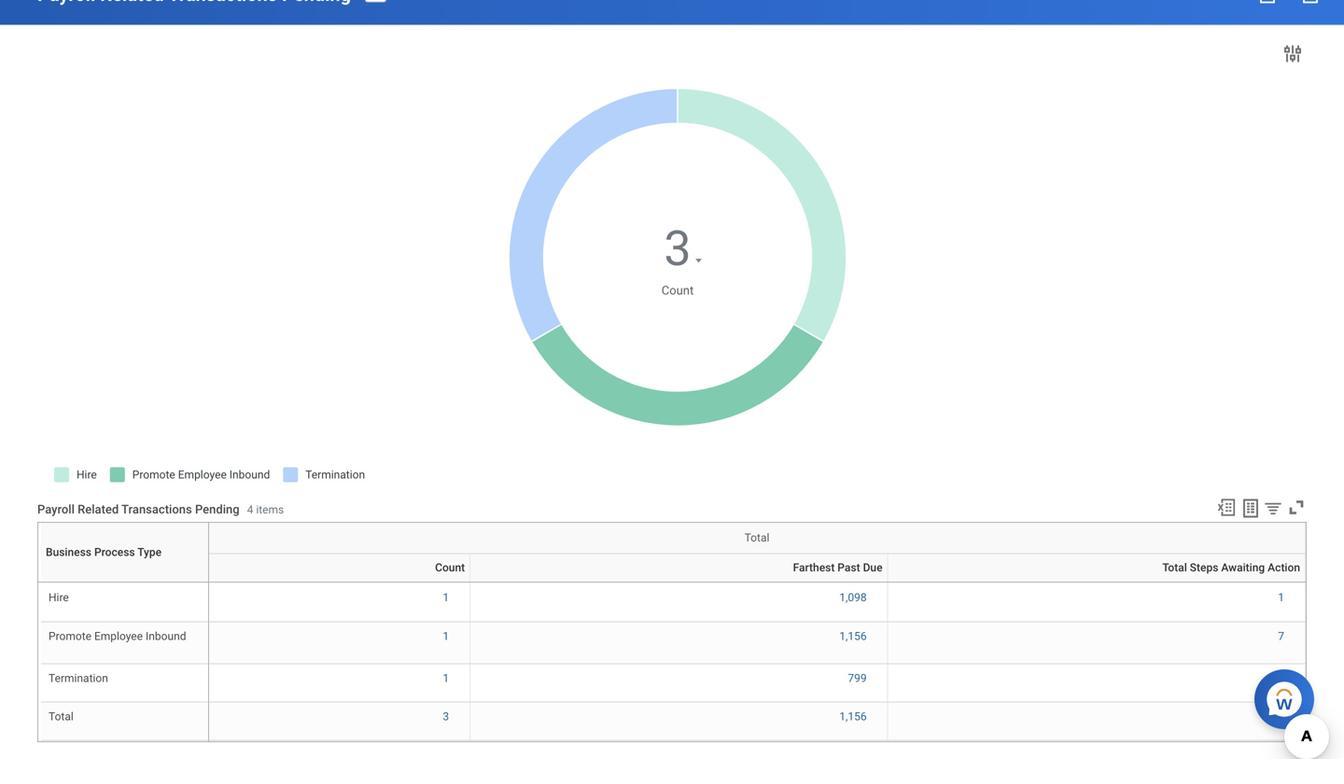 Task type: vqa. For each thing, say whether or not it's contained in the screenshot.
first - from the left
yes



Task type: locate. For each thing, give the bounding box(es) containing it.
1 horizontal spatial awaiting
[[1222, 561, 1266, 575]]

1 vertical spatial count
[[435, 561, 465, 575]]

view printable version (pdf) image
[[1300, 0, 1323, 5]]

0 vertical spatial action
[[1269, 561, 1301, 575]]

1,156 button down 1,098 button
[[840, 629, 870, 644]]

799 button
[[848, 671, 870, 686]]

1 button for 799
[[443, 671, 452, 686]]

0 horizontal spatial 3
[[443, 710, 449, 723]]

total - total steps awaiting action column header
[[888, 582, 1306, 584]]

1,156 button down "799" on the right bottom of page
[[840, 709, 870, 724]]

transactions
[[121, 503, 192, 517]]

count
[[662, 283, 694, 297], [435, 561, 465, 575], [339, 582, 342, 583]]

process up "promote employee inbound" element
[[123, 582, 127, 583]]

2 1,156 from the top
[[840, 710, 867, 723]]

0 vertical spatial count
[[662, 283, 694, 297]]

1 horizontal spatial steps
[[1191, 561, 1219, 575]]

0 horizontal spatial steps
[[1095, 582, 1098, 583]]

total
[[745, 532, 770, 545], [1163, 561, 1188, 575], [336, 582, 339, 583], [674, 582, 676, 583], [1090, 582, 1092, 583], [1093, 582, 1095, 583], [49, 710, 74, 723]]

0 horizontal spatial 3 button
[[443, 709, 452, 724]]

0 horizontal spatial count
[[339, 582, 342, 583]]

hire element
[[49, 587, 69, 604]]

row element
[[40, 523, 212, 582], [209, 554, 1306, 582]]

due
[[864, 561, 883, 575], [682, 582, 684, 583]]

1,156 button
[[840, 629, 870, 644], [840, 709, 870, 724]]

2 1,156 button from the top
[[840, 709, 870, 724]]

1 1,156 button from the top
[[840, 629, 870, 644]]

due inside row element
[[864, 561, 883, 575]]

1 horizontal spatial count
[[435, 561, 465, 575]]

row element up the total - count total - farthest past due total - total steps awaiting action
[[209, 554, 1306, 582]]

1 horizontal spatial type
[[138, 546, 162, 559]]

0 horizontal spatial due
[[682, 582, 684, 583]]

hire
[[49, 591, 69, 604]]

1,156 down 1,098 button
[[840, 630, 867, 643]]

business
[[46, 546, 92, 559], [119, 582, 123, 583]]

-
[[339, 582, 339, 583], [676, 582, 676, 583], [1092, 582, 1093, 583]]

farthest
[[794, 561, 835, 575], [677, 582, 680, 583]]

0 vertical spatial type
[[138, 546, 162, 559]]

1,156 for 1
[[840, 630, 867, 643]]

1 vertical spatial business
[[119, 582, 123, 583]]

2 horizontal spatial count
[[662, 283, 694, 297]]

total inside row element
[[1163, 561, 1188, 575]]

1,156
[[840, 630, 867, 643], [840, 710, 867, 723]]

0 vertical spatial 1,156 button
[[840, 629, 870, 644]]

row element up business process type button
[[40, 523, 212, 582]]

1 horizontal spatial 3
[[664, 221, 692, 277]]

process
[[94, 546, 135, 559], [123, 582, 127, 583]]

total element
[[49, 706, 74, 723]]

0 vertical spatial 3 button
[[664, 216, 695, 281]]

0 vertical spatial farthest
[[794, 561, 835, 575]]

2 horizontal spatial -
[[1092, 582, 1093, 583]]

business up "promote employee inbound" element
[[119, 582, 123, 583]]

0 vertical spatial past
[[838, 561, 861, 575]]

action
[[1269, 561, 1301, 575], [1102, 582, 1104, 583]]

type inside row element
[[138, 546, 162, 559]]

1,156 down "799" on the right bottom of page
[[840, 710, 867, 723]]

business process type up "promote employee inbound" element
[[119, 582, 129, 583]]

type down transactions
[[138, 546, 162, 559]]

1 vertical spatial 1,156
[[840, 710, 867, 723]]

1 vertical spatial 1,156 button
[[840, 709, 870, 724]]

business process type up business process type button
[[46, 546, 162, 559]]

0 horizontal spatial awaiting
[[1098, 582, 1101, 583]]

related
[[78, 503, 119, 517]]

0 horizontal spatial type
[[127, 582, 129, 583]]

business down payroll
[[46, 546, 92, 559]]

select to filter grid data image
[[1264, 498, 1284, 518]]

0 vertical spatial due
[[864, 561, 883, 575]]

1 horizontal spatial -
[[676, 582, 676, 583]]

0 horizontal spatial past
[[680, 582, 682, 583]]

1 vertical spatial awaiting
[[1098, 582, 1101, 583]]

0 vertical spatial steps
[[1191, 561, 1219, 575]]

past
[[838, 561, 861, 575], [680, 582, 682, 583]]

1 vertical spatial 3
[[443, 710, 449, 723]]

3 button
[[664, 216, 695, 281], [443, 709, 452, 724]]

business process type
[[46, 546, 162, 559], [119, 582, 129, 583]]

awaiting
[[1222, 561, 1266, 575], [1098, 582, 1101, 583]]

1 vertical spatial past
[[680, 582, 682, 583]]

type up "promote employee inbound" element
[[127, 582, 129, 583]]

toolbar
[[1209, 498, 1308, 522]]

past inside row element
[[838, 561, 861, 575]]

1 vertical spatial action
[[1102, 582, 1104, 583]]

2 vertical spatial count
[[339, 582, 342, 583]]

1 horizontal spatial past
[[838, 561, 861, 575]]

0 horizontal spatial farthest
[[677, 582, 680, 583]]

1 button
[[443, 590, 452, 605], [1279, 590, 1288, 605], [443, 629, 452, 644], [443, 671, 452, 686], [1279, 671, 1288, 686]]

0 vertical spatial 1,156
[[840, 630, 867, 643]]

process inside row element
[[94, 546, 135, 559]]

1 for 799
[[443, 672, 449, 685]]

2 - from the left
[[676, 582, 676, 583]]

1 vertical spatial steps
[[1095, 582, 1098, 583]]

1 horizontal spatial due
[[864, 561, 883, 575]]

3
[[664, 221, 692, 277], [443, 710, 449, 723]]

type
[[138, 546, 162, 559], [127, 582, 129, 583]]

1 horizontal spatial action
[[1269, 561, 1301, 575]]

0 vertical spatial business
[[46, 546, 92, 559]]

row element containing business process type
[[40, 523, 212, 582]]

1
[[443, 591, 449, 604], [1279, 591, 1285, 604], [443, 630, 449, 643], [443, 672, 449, 685], [1279, 672, 1285, 685]]

1 - from the left
[[339, 582, 339, 583]]

1 1,156 from the top
[[840, 630, 867, 643]]

fullscreen image
[[1287, 498, 1308, 518]]

0 vertical spatial process
[[94, 546, 135, 559]]

steps
[[1191, 561, 1219, 575], [1095, 582, 1098, 583]]

count inside row element
[[435, 561, 465, 575]]

1 horizontal spatial business
[[119, 582, 123, 583]]

0 horizontal spatial -
[[339, 582, 339, 583]]

1 for 1,098
[[443, 591, 449, 604]]

total steps awaiting action
[[1163, 561, 1301, 575]]

promote
[[49, 630, 92, 643]]

0 horizontal spatial business
[[46, 546, 92, 559]]

3 - from the left
[[1092, 582, 1093, 583]]

process up business process type button
[[94, 546, 135, 559]]



Task type: describe. For each thing, give the bounding box(es) containing it.
1,098 button
[[840, 590, 870, 605]]

9
[[1279, 710, 1285, 723]]

steps inside row element
[[1191, 561, 1219, 575]]

1 vertical spatial due
[[682, 582, 684, 583]]

1 vertical spatial farthest
[[677, 582, 680, 583]]

0 horizontal spatial action
[[1102, 582, 1104, 583]]

export to excel image
[[1217, 498, 1238, 518]]

total - count button
[[336, 582, 343, 583]]

1,098
[[840, 591, 867, 604]]

1,156 button for 1
[[840, 629, 870, 644]]

total - farthest past due button
[[674, 582, 685, 583]]

promote employee inbound
[[49, 630, 186, 643]]

1 vertical spatial 3 button
[[443, 709, 452, 724]]

termination
[[49, 672, 108, 685]]

employee
[[94, 630, 143, 643]]

1 vertical spatial process
[[123, 582, 127, 583]]

0 vertical spatial 3
[[664, 221, 692, 277]]

1 button for 1,098
[[443, 590, 452, 605]]

9 button
[[1279, 709, 1288, 724]]

action inside row element
[[1269, 561, 1301, 575]]

4
[[247, 503, 253, 517]]

payroll
[[37, 503, 75, 517]]

1 vertical spatial business process type
[[119, 582, 129, 583]]

7 button
[[1279, 629, 1288, 644]]

total - count total - farthest past due total - total steps awaiting action
[[336, 582, 1104, 583]]

toolbar inside 3 main content
[[1209, 498, 1308, 522]]

799
[[848, 672, 867, 685]]

1 horizontal spatial 3 button
[[664, 216, 695, 281]]

1 for 1,156
[[443, 630, 449, 643]]

export to worksheets image
[[1240, 498, 1263, 520]]

1 horizontal spatial farthest
[[794, 561, 835, 575]]

payroll related transactions pending 4 items
[[37, 503, 284, 517]]

workday assistant region
[[1255, 662, 1323, 729]]

0 vertical spatial business process type
[[46, 546, 162, 559]]

items
[[256, 503, 284, 517]]

1 vertical spatial type
[[127, 582, 129, 583]]

row element containing count
[[209, 554, 1306, 582]]

3 main content
[[0, 0, 1345, 759]]

1 button for 1,156
[[443, 629, 452, 644]]

1,156 button for 3
[[840, 709, 870, 724]]

termination element
[[49, 668, 108, 685]]

7
[[1279, 630, 1285, 643]]

export to excel image
[[1255, 0, 1278, 5]]

configure and view chart data image
[[1282, 43, 1305, 65]]

pending
[[195, 503, 240, 517]]

business process type button
[[119, 582, 129, 583]]

farthest past due
[[794, 561, 883, 575]]

inbound
[[146, 630, 186, 643]]

1,156 for 3
[[840, 710, 867, 723]]

0 vertical spatial awaiting
[[1222, 561, 1266, 575]]

promote employee inbound element
[[49, 626, 186, 643]]



